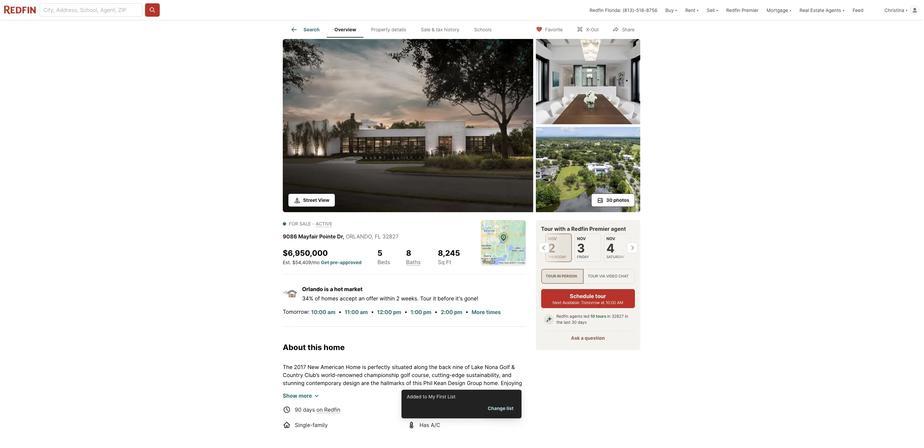 Task type: locate. For each thing, give the bounding box(es) containing it.
0 vertical spatial living
[[369, 396, 382, 403]]

4 ▾ from the left
[[789, 7, 792, 13]]

, left the fl
[[372, 233, 373, 240]]

10:00 inside schedule tour next available: tomorrow at 10:00 am
[[606, 301, 616, 306]]

1 • from the left
[[339, 309, 342, 315]]

tour left the person
[[546, 274, 556, 279]]

tour left "it"
[[420, 295, 431, 302]]

0 vertical spatial golf
[[401, 372, 410, 379]]

lake
[[471, 364, 483, 371]]

1 horizontal spatial an
[[476, 420, 483, 427]]

the 2017 new american home is perfectly situated along the back nine of lake nona golf  & country club's world-renowned championship golf course, cutting-edge sustainability, and stunning contemporary design are the hallmarks of this phil kean design group home. enjoying multiple golf and water views, the home displays a superb use of glass, openness, and seamless transitions from indoor to outdoor living with covered porticos and lanais. the home features over 8,245 square feet of living space, plus a 1,775 square foot rooftop terrace which is positioned to maximize the incredible views. focused on the main level, the home's open floor plan includes five bedrooms, six full and four half bathrooms, and flows from an open-air, interior courtyard entry with a media room, into the grand foyer that shares a glass fireplace with the great room, which is surrounded by automated, fully-pocketed sliding door
[[283, 364, 526, 438]]

of right nine at the bottom
[[465, 364, 470, 371]]

2 right within
[[396, 295, 400, 302]]

tomorrow:
[[283, 309, 310, 315]]

0 vertical spatial 30
[[606, 197, 612, 203]]

1 am from the left
[[327, 309, 335, 316]]

2017
[[294, 364, 306, 371]]

0 vertical spatial 10:00
[[606, 301, 616, 306]]

• left more
[[465, 309, 468, 315]]

overview tab
[[327, 22, 364, 38]]

room, down entry
[[320, 436, 334, 438]]

1 ▾ from the left
[[675, 7, 677, 13]]

0 horizontal spatial &
[[432, 27, 435, 32]]

premier left 'agent'
[[589, 226, 610, 232]]

32827 right the fl
[[382, 233, 399, 240]]

1 vertical spatial 8,245
[[295, 404, 310, 411]]

518-
[[636, 7, 646, 13]]

0 horizontal spatial 30
[[572, 320, 577, 325]]

and up rooftop
[[440, 396, 450, 403]]

1 horizontal spatial this
[[413, 380, 422, 387]]

agents
[[826, 7, 841, 13]]

nov for 4
[[607, 236, 615, 241]]

alert containing added to my first list
[[402, 390, 522, 419]]

0 vertical spatial &
[[432, 27, 435, 32]]

nov inside nov 4 saturday
[[607, 236, 615, 241]]

bathrooms,
[[407, 420, 436, 427]]

is
[[324, 286, 329, 293], [362, 364, 366, 371], [498, 404, 502, 411], [352, 436, 356, 438]]

1 vertical spatial 32827
[[612, 314, 624, 319]]

views,
[[342, 388, 358, 395]]

2 horizontal spatial home
[[480, 396, 494, 403]]

0 vertical spatial 32827
[[382, 233, 399, 240]]

on up bathrooms, at left
[[419, 412, 425, 419]]

▾ right agents
[[842, 7, 845, 13]]

0 horizontal spatial living
[[348, 404, 361, 411]]

1 vertical spatial the
[[469, 396, 478, 403]]

▾ right 'rent' on the top right
[[697, 7, 699, 13]]

, left orlando
[[343, 233, 344, 240]]

living down outdoor
[[348, 404, 361, 411]]

0 vertical spatial home
[[324, 343, 345, 353]]

and
[[502, 372, 511, 379], [315, 388, 325, 395], [491, 388, 501, 395], [440, 396, 450, 403], [374, 420, 383, 427], [437, 420, 447, 427]]

0 horizontal spatial on
[[316, 407, 323, 414]]

mortgage ▾ button
[[763, 0, 796, 20]]

1 vertical spatial home
[[369, 388, 383, 395]]

open-
[[484, 420, 499, 427]]

0 vertical spatial this
[[308, 343, 322, 353]]

space,
[[363, 404, 379, 411]]

▾ right sell
[[716, 7, 718, 13]]

0 horizontal spatial ,
[[343, 233, 344, 240]]

with up plus
[[384, 396, 395, 403]]

terrace
[[462, 404, 480, 411]]

redfin for premier
[[726, 7, 740, 13]]

water
[[326, 388, 341, 395]]

▾ right christina
[[906, 7, 908, 13]]

1 horizontal spatial am
[[360, 309, 368, 316]]

▾
[[675, 7, 677, 13], [697, 7, 699, 13], [716, 7, 718, 13], [789, 7, 792, 13], [842, 7, 845, 13], [906, 7, 908, 13]]

tab list
[[283, 20, 504, 38]]

and down contemporary on the bottom left of page
[[315, 388, 325, 395]]

0 horizontal spatial the
[[283, 364, 292, 371]]

nov up previous icon
[[548, 236, 557, 241]]

design
[[448, 380, 465, 387]]

1 vertical spatial from
[[463, 420, 475, 427]]

mortgage ▾
[[767, 7, 792, 13]]

0 horizontal spatial 8,245
[[295, 404, 310, 411]]

agent
[[611, 226, 626, 232]]

1 horizontal spatial pm
[[423, 309, 431, 316]]

10:00 right the at
[[606, 301, 616, 306]]

new
[[308, 364, 319, 371]]

12:00
[[377, 309, 392, 316]]

redfin right sell ▾ button
[[726, 7, 740, 13]]

1 vertical spatial living
[[348, 404, 361, 411]]

the inside in the last 30 days
[[557, 320, 563, 325]]

tour up previous icon
[[541, 226, 553, 232]]

focused
[[396, 412, 417, 419]]

fully-
[[426, 436, 439, 438]]

and down golf on the right
[[502, 372, 511, 379]]

living up space,
[[369, 396, 382, 403]]

1 horizontal spatial days
[[578, 320, 587, 325]]

pointe
[[319, 233, 336, 240]]

11:00 am button
[[344, 308, 368, 317]]

home down 'openness,'
[[480, 396, 494, 403]]

0 horizontal spatial home
[[324, 343, 345, 353]]

overview
[[334, 27, 356, 32]]

nov for 3
[[577, 236, 586, 241]]

home down are
[[369, 388, 383, 395]]

1 horizontal spatial square
[[412, 404, 429, 411]]

street
[[303, 197, 317, 203]]

by
[[388, 436, 394, 438]]

6 ▾ from the left
[[906, 7, 908, 13]]

golf down situated
[[401, 372, 410, 379]]

0 horizontal spatial premier
[[589, 226, 610, 232]]

1 horizontal spatial 2
[[548, 241, 556, 256]]

0 horizontal spatial 10:00
[[311, 309, 326, 316]]

10:00 down the 34%
[[311, 309, 326, 316]]

1 vertical spatial premier
[[589, 226, 610, 232]]

30 photos button
[[591, 194, 635, 207]]

cutting-
[[432, 372, 452, 379]]

redfin up last
[[557, 314, 569, 319]]

2 • from the left
[[371, 309, 374, 315]]

1 horizontal spatial 32827
[[612, 314, 624, 319]]

has a/c
[[420, 422, 440, 429]]

30 down agents at the bottom of the page
[[572, 320, 577, 325]]

list box
[[541, 269, 635, 284]]

an inside orlando is a hot market 34% of homes accept an offer within 2 weeks. tour it before it's gone!
[[359, 295, 365, 302]]

▾ right 'mortgage'
[[789, 7, 792, 13]]

2 horizontal spatial pm
[[454, 309, 462, 316]]

home.
[[484, 380, 499, 387]]

▾ for mortgage ▾
[[789, 7, 792, 13]]

2 horizontal spatial to
[[423, 394, 427, 400]]

am down homes at the left
[[327, 309, 335, 316]]

0 horizontal spatial an
[[359, 295, 365, 302]]

pm right 2:00
[[454, 309, 462, 316]]

which up home's
[[482, 404, 497, 411]]

square up maximize
[[311, 404, 328, 411]]

2 horizontal spatial nov
[[607, 236, 615, 241]]

0 horizontal spatial square
[[311, 404, 328, 411]]

tab list containing search
[[283, 20, 504, 38]]

an inside the 2017 new american home is perfectly situated along the back nine of lake nona golf  & country club's world-renowned championship golf course, cutting-edge sustainability, and stunning contemporary design are the hallmarks of this phil kean design group home. enjoying multiple golf and water views, the home displays a superb use of glass, openness, and seamless transitions from indoor to outdoor living with covered porticos and lanais. the home features over 8,245 square feet of living space, plus a 1,775 square foot rooftop terrace which is positioned to maximize the incredible views. focused on the main level, the home's open floor plan includes five bedrooms, six full and four half bathrooms, and flows from an open-air, interior courtyard entry with a media room, into the grand foyer that shares a glass fireplace with the great room, which is surrounded by automated, fully-pocketed sliding door
[[476, 420, 483, 427]]

the left last
[[557, 320, 563, 325]]

▾ right the buy
[[675, 7, 677, 13]]

premier inside button
[[742, 7, 759, 13]]

sell ▾ button
[[703, 0, 722, 20]]

1 horizontal spatial premier
[[742, 7, 759, 13]]

room, up by
[[376, 428, 391, 435]]

is up homes at the left
[[324, 286, 329, 293]]

has
[[420, 422, 429, 429]]

days inside in the last 30 days
[[578, 320, 587, 325]]

alert
[[402, 390, 522, 419]]

0 horizontal spatial am
[[327, 309, 335, 316]]

90
[[295, 407, 301, 414]]

am right 11:00
[[360, 309, 368, 316]]

& right golf on the right
[[511, 364, 515, 371]]

2 horizontal spatial in
[[625, 314, 628, 319]]

this up superb
[[413, 380, 422, 387]]

8,245 inside the 2017 new american home is perfectly situated along the back nine of lake nona golf  & country club's world-renowned championship golf course, cutting-edge sustainability, and stunning contemporary design are the hallmarks of this phil kean design group home. enjoying multiple golf and water views, the home displays a superb use of glass, openness, and seamless transitions from indoor to outdoor living with covered porticos and lanais. the home features over 8,245 square feet of living space, plus a 1,775 square foot rooftop terrace which is positioned to maximize the incredible views. focused on the main level, the home's open floor plan includes five bedrooms, six full and four half bathrooms, and flows from an open-air, interior courtyard entry with a media room, into the grand foyer that shares a glass fireplace with the great room, which is surrounded by automated, fully-pocketed sliding door
[[295, 404, 310, 411]]

0 vertical spatial 2
[[548, 241, 556, 256]]

▾ for rent ▾
[[697, 7, 699, 13]]

redfin down indoor
[[324, 407, 340, 414]]

1 horizontal spatial on
[[419, 412, 425, 419]]

1 vertical spatial 30
[[572, 320, 577, 325]]

home up american
[[324, 343, 345, 353]]

• left 12:00
[[371, 309, 374, 315]]

▾ for sell ▾
[[716, 7, 718, 13]]

buy
[[665, 7, 674, 13]]

3 nov from the left
[[607, 236, 615, 241]]

5 beds
[[378, 249, 390, 266]]

1 horizontal spatial room,
[[376, 428, 391, 435]]

real estate agents ▾
[[800, 7, 845, 13]]

1 horizontal spatial 30
[[606, 197, 612, 203]]

golf up transitions
[[304, 388, 314, 395]]

baths
[[406, 259, 421, 266]]

an down home's
[[476, 420, 483, 427]]

with down interior
[[283, 436, 294, 438]]

offer
[[366, 295, 378, 302]]

2 ▾ from the left
[[697, 7, 699, 13]]

0 horizontal spatial 2
[[396, 295, 400, 302]]

tour for tour via video chat
[[588, 274, 598, 279]]

1 nov from the left
[[548, 236, 557, 241]]

2 vertical spatial home
[[480, 396, 494, 403]]

days right 90 in the left of the page
[[303, 407, 315, 414]]

tour via video chat
[[588, 274, 629, 279]]

& left tax
[[432, 27, 435, 32]]

from up 90 days on redfin
[[311, 396, 322, 403]]

0 vertical spatial 8,245
[[438, 249, 460, 258]]

flows
[[448, 420, 462, 427]]

1 vertical spatial &
[[511, 364, 515, 371]]

this inside the 2017 new american home is perfectly situated along the back nine of lake nona golf  & country club's world-renowned championship golf course, cutting-edge sustainability, and stunning contemporary design are the hallmarks of this phil kean design group home. enjoying multiple golf and water views, the home displays a superb use of glass, openness, and seamless transitions from indoor to outdoor living with covered porticos and lanais. the home features over 8,245 square feet of living space, plus a 1,775 square foot rooftop terrace which is positioned to maximize the incredible views. focused on the main level, the home's open floor plan includes five bedrooms, six full and four half bathrooms, and flows from an open-air, interior courtyard entry with a media room, into the grand foyer that shares a glass fireplace with the great room, which is surrounded by automated, fully-pocketed sliding door
[[413, 380, 422, 387]]

10:00
[[606, 301, 616, 306], [311, 309, 326, 316]]

golf
[[401, 372, 410, 379], [304, 388, 314, 395]]

32827 down am
[[612, 314, 624, 319]]

list box containing tour in person
[[541, 269, 635, 284]]

premier left 'mortgage'
[[742, 7, 759, 13]]

and down home.
[[491, 388, 501, 395]]

1 pm from the left
[[393, 309, 401, 316]]

half
[[396, 420, 406, 427]]

street view button
[[288, 194, 335, 207]]

property details tab
[[364, 22, 414, 38]]

5 ▾ from the left
[[842, 7, 845, 13]]

2 nov from the left
[[577, 236, 586, 241]]

0 vertical spatial room,
[[376, 428, 391, 435]]

nov 2 thursday
[[548, 236, 567, 259]]

nov for 2
[[548, 236, 557, 241]]

1 vertical spatial 2
[[396, 295, 400, 302]]

30
[[606, 197, 612, 203], [572, 320, 577, 325]]

florida:
[[605, 7, 621, 13]]

plus
[[381, 404, 391, 411]]

0 horizontal spatial from
[[311, 396, 322, 403]]

to up single-family
[[311, 412, 316, 419]]

30 inside button
[[606, 197, 612, 203]]

8,245 up ft
[[438, 249, 460, 258]]

gone!
[[464, 295, 478, 302]]

1 horizontal spatial nov
[[577, 236, 586, 241]]

0 vertical spatial which
[[482, 404, 497, 411]]

buy ▾ button
[[665, 0, 677, 20]]

transitions
[[283, 396, 309, 403]]

superb
[[411, 388, 429, 395]]

days down the led
[[578, 320, 587, 325]]

nov inside nov 3 friday
[[577, 236, 586, 241]]

on inside the 2017 new american home is perfectly situated along the back nine of lake nona golf  & country club's world-renowned championship golf course, cutting-edge sustainability, and stunning contemporary design are the hallmarks of this phil kean design group home. enjoying multiple golf and water views, the home displays a superb use of glass, openness, and seamless transitions from indoor to outdoor living with covered porticos and lanais. the home features over 8,245 square feet of living space, plus a 1,775 square foot rooftop terrace which is positioned to maximize the incredible views. focused on the main level, the home's open floor plan includes five bedrooms, six full and four half bathrooms, and flows from an open-air, interior courtyard entry with a media room, into the grand foyer that shares a glass fireplace with the great room, which is surrounded by automated, fully-pocketed sliding door
[[419, 412, 425, 419]]

weeks.
[[401, 295, 419, 302]]

previous image
[[539, 243, 549, 254]]

fl
[[375, 233, 381, 240]]

an left offer
[[359, 295, 365, 302]]

from up shares
[[463, 420, 475, 427]]

3 ▾ from the left
[[716, 7, 718, 13]]

redfin for agents
[[557, 314, 569, 319]]

0 horizontal spatial this
[[308, 343, 322, 353]]

0 vertical spatial an
[[359, 295, 365, 302]]

nov down 'agent'
[[607, 236, 615, 241]]

redfin for florida:
[[590, 7, 604, 13]]

City, Address, School, Agent, ZIP search field
[[40, 3, 142, 17]]

available:
[[563, 301, 580, 306]]

1 horizontal spatial 10:00
[[606, 301, 616, 306]]

0 horizontal spatial to
[[311, 412, 316, 419]]

the up country
[[283, 364, 292, 371]]

pm right 12:00
[[393, 309, 401, 316]]

x-out
[[586, 27, 599, 32]]

1 vertical spatial an
[[476, 420, 483, 427]]

30 left photos on the right top
[[606, 197, 612, 203]]

redfin florida: (813)-518-8756
[[590, 7, 657, 13]]

2 left the 3
[[548, 241, 556, 256]]

0 horizontal spatial room,
[[320, 436, 334, 438]]

tour for tour with a redfin premier agent
[[541, 226, 553, 232]]

• left 2:00
[[435, 309, 438, 315]]

▾ for buy ▾
[[675, 7, 677, 13]]

1 horizontal spatial home
[[369, 388, 383, 395]]

1 vertical spatial this
[[413, 380, 422, 387]]

0 horizontal spatial days
[[303, 407, 315, 414]]

12:00 pm button
[[377, 308, 402, 317]]

1 horizontal spatial from
[[463, 420, 475, 427]]

0 vertical spatial days
[[578, 320, 587, 325]]

the up automated,
[[403, 428, 412, 435]]

1 horizontal spatial &
[[511, 364, 515, 371]]

to down the views,
[[341, 396, 346, 403]]

redfin left 'florida:'
[[590, 7, 604, 13]]

9086 mayfair pointe dr, orlando, fl 32827 image
[[283, 39, 533, 212], [536, 39, 640, 124], [536, 127, 640, 212]]

nov inside nov 2 thursday
[[548, 236, 557, 241]]

floor
[[507, 412, 519, 419]]

an
[[359, 295, 365, 302], [476, 420, 483, 427]]

displays
[[385, 388, 405, 395]]

0 horizontal spatial pm
[[393, 309, 401, 316]]

the down are
[[359, 388, 368, 395]]

schools
[[474, 27, 492, 32]]

redfin inside button
[[726, 7, 740, 13]]

$6,950,000 est. $54,409 /mo get pre-approved
[[283, 249, 362, 265]]

1 vertical spatial room,
[[320, 436, 334, 438]]

0 horizontal spatial nov
[[548, 236, 557, 241]]

mayfair
[[298, 233, 318, 240]]

this up new
[[308, 343, 322, 353]]

next image
[[627, 243, 638, 254]]

9086
[[283, 233, 297, 240]]

8,245 up positioned
[[295, 404, 310, 411]]

square down porticos
[[412, 404, 429, 411]]

in
[[557, 274, 561, 279], [607, 314, 611, 319], [625, 314, 628, 319]]

3 • from the left
[[404, 309, 407, 315]]

nov down tour with a redfin premier agent
[[577, 236, 586, 241]]

the up terrace
[[469, 396, 478, 403]]

along
[[414, 364, 428, 371]]

schedule
[[570, 293, 594, 300]]

sq
[[438, 259, 445, 266]]

tour in person
[[546, 274, 577, 279]]

0 horizontal spatial which
[[335, 436, 350, 438]]

on up five
[[316, 407, 323, 414]]

pm right 1:00
[[423, 309, 431, 316]]

34%
[[302, 295, 313, 302]]

• left 1:00
[[404, 309, 407, 315]]

0 vertical spatial premier
[[742, 7, 759, 13]]

which down entry
[[335, 436, 350, 438]]

1 vertical spatial 10:00
[[311, 309, 326, 316]]

1 horizontal spatial ,
[[372, 233, 373, 240]]

of right the 34%
[[315, 295, 320, 302]]

family
[[313, 422, 328, 429]]

club's
[[305, 372, 319, 379]]

property
[[371, 27, 390, 32]]

• left 11:00
[[339, 309, 342, 315]]

0 horizontal spatial golf
[[304, 388, 314, 395]]

bedrooms,
[[328, 420, 355, 427]]

None button
[[545, 234, 572, 263], [575, 234, 602, 262], [604, 234, 631, 262], [545, 234, 572, 263], [575, 234, 602, 262], [604, 234, 631, 262]]

tour left via
[[588, 274, 598, 279]]

led
[[584, 314, 590, 319]]

beds
[[378, 259, 390, 266]]

5 • from the left
[[465, 309, 468, 315]]

a/c
[[431, 422, 440, 429]]

for sale - active
[[289, 221, 332, 227]]

to left my
[[423, 394, 427, 400]]

glass,
[[448, 388, 462, 395]]

0 horizontal spatial in
[[557, 274, 561, 279]]



Task type: vqa. For each thing, say whether or not it's contained in the screenshot.
the rightmost 2
yes



Task type: describe. For each thing, give the bounding box(es) containing it.
search link
[[290, 26, 320, 34]]

sustainability,
[[466, 372, 501, 379]]

friday
[[577, 255, 589, 259]]

golf
[[500, 364, 510, 371]]

a inside orlando is a hot market 34% of homes accept an offer within 2 weeks. tour it before it's gone!
[[330, 286, 333, 293]]

media
[[360, 428, 375, 435]]

2 inside orlando is a hot market 34% of homes accept an offer within 2 weeks. tour it before it's gone!
[[396, 295, 400, 302]]

times
[[486, 309, 501, 316]]

1 horizontal spatial which
[[482, 404, 497, 411]]

0 vertical spatial the
[[283, 364, 292, 371]]

it
[[433, 295, 436, 302]]

of up 'added' at the left bottom of the page
[[406, 380, 411, 387]]

with down bedrooms,
[[343, 428, 354, 435]]

edge
[[452, 372, 465, 379]]

the down interior
[[295, 436, 303, 438]]

on redfin link
[[316, 407, 340, 414]]

and down main on the left
[[437, 420, 447, 427]]

2 , from the left
[[372, 233, 373, 240]]

list
[[448, 394, 455, 400]]

full
[[365, 420, 372, 427]]

1 vertical spatial days
[[303, 407, 315, 414]]

positioned
[[283, 412, 309, 419]]

sell ▾ button
[[707, 0, 718, 20]]

openness,
[[464, 388, 490, 395]]

redfin premier button
[[722, 0, 763, 20]]

submit search image
[[149, 7, 156, 13]]

in the last 30 days
[[557, 314, 628, 325]]

courtyard
[[302, 428, 327, 435]]

1 horizontal spatial golf
[[401, 372, 410, 379]]

1,775
[[397, 404, 410, 411]]

includes
[[295, 420, 316, 427]]

the down foot
[[426, 412, 435, 419]]

the right are
[[371, 380, 379, 387]]

3 pm from the left
[[454, 309, 462, 316]]

orlando is a hot market 34% of homes accept an offer within 2 weeks. tour it before it's gone!
[[302, 286, 478, 302]]

90 days on redfin
[[295, 407, 340, 414]]

american
[[321, 364, 344, 371]]

sliding
[[464, 436, 480, 438]]

1 vertical spatial golf
[[304, 388, 314, 395]]

1 horizontal spatial living
[[369, 396, 382, 403]]

and right full
[[374, 420, 383, 427]]

real estate agents ▾ button
[[796, 0, 849, 20]]

accept
[[340, 295, 357, 302]]

stunning
[[283, 380, 305, 387]]

before
[[438, 295, 454, 302]]

interior
[[283, 428, 301, 435]]

x-
[[586, 27, 591, 32]]

foyer
[[429, 428, 442, 435]]

8756
[[646, 7, 657, 13]]

fireplace
[[493, 428, 514, 435]]

1 horizontal spatial 8,245
[[438, 249, 460, 258]]

sell ▾
[[707, 7, 718, 13]]

tour inside orlando is a hot market 34% of homes accept an offer within 2 weeks. tour it before it's gone!
[[420, 295, 431, 302]]

of right feet
[[341, 404, 347, 411]]

maximize
[[317, 412, 341, 419]]

is left surrounded at the left
[[352, 436, 356, 438]]

at
[[601, 301, 605, 306]]

is up open
[[498, 404, 502, 411]]

main
[[436, 412, 448, 419]]

map entry image
[[481, 220, 526, 265]]

orlando
[[302, 286, 323, 293]]

added to my first list
[[407, 394, 455, 400]]

situated
[[392, 364, 412, 371]]

0 horizontal spatial 32827
[[382, 233, 399, 240]]

agents
[[570, 314, 583, 319]]

sale & tax history tab
[[414, 22, 467, 38]]

five
[[317, 420, 327, 427]]

/mo
[[311, 260, 320, 265]]

in inside in the last 30 days
[[625, 314, 628, 319]]

buy ▾
[[665, 7, 677, 13]]

is right the home
[[362, 364, 366, 371]]

1:00 pm button
[[410, 308, 432, 317]]

5
[[378, 249, 382, 258]]

of right use
[[441, 388, 446, 395]]

& inside the 2017 new american home is perfectly situated along the back nine of lake nona golf  & country club's world-renowned championship golf course, cutting-edge sustainability, and stunning contemporary design are the hallmarks of this phil kean design group home. enjoying multiple golf and water views, the home displays a superb use of glass, openness, and seamless transitions from indoor to outdoor living with covered porticos and lanais. the home features over 8,245 square feet of living space, plus a 1,775 square foot rooftop terrace which is positioned to maximize the incredible views. focused on the main level, the home's open floor plan includes five bedrooms, six full and four half bathrooms, and flows from an open-air, interior courtyard entry with a media room, into the grand foyer that shares a glass fireplace with the great room, which is surrounded by automated, fully-pocketed sliding door
[[511, 364, 515, 371]]

tour for tour in person
[[546, 274, 556, 279]]

& inside sale & tax history 'tab'
[[432, 27, 435, 32]]

the left back
[[429, 364, 437, 371]]

redfin up nov 3 friday
[[571, 226, 588, 232]]

added
[[407, 394, 421, 400]]

sale & tax history
[[421, 27, 459, 32]]

1 , from the left
[[343, 233, 344, 240]]

11:00
[[345, 309, 359, 316]]

x-out button
[[571, 22, 604, 36]]

rent ▾
[[685, 7, 699, 13]]

home's
[[474, 412, 491, 419]]

10:00 am button
[[311, 308, 336, 317]]

feet
[[330, 404, 340, 411]]

1 horizontal spatial to
[[341, 396, 346, 403]]

30 inside in the last 30 days
[[572, 320, 577, 325]]

first
[[437, 394, 446, 400]]

the down terrace
[[464, 412, 473, 419]]

approved
[[340, 260, 362, 265]]

pocketed
[[439, 436, 462, 438]]

1 square from the left
[[311, 404, 328, 411]]

the up bedrooms,
[[342, 412, 351, 419]]

nov 3 friday
[[577, 236, 589, 259]]

8
[[406, 249, 411, 258]]

with up nov 2 thursday
[[554, 226, 566, 232]]

8,245 sq ft
[[438, 249, 460, 266]]

that
[[444, 428, 454, 435]]

outdoor
[[348, 396, 368, 403]]

next
[[553, 301, 562, 306]]

is inside orlando is a hot market 34% of homes accept an offer within 2 weeks. tour it before it's gone!
[[324, 286, 329, 293]]

for
[[289, 221, 298, 227]]

4 • from the left
[[435, 309, 438, 315]]

2 am from the left
[[360, 309, 368, 316]]

design
[[343, 380, 360, 387]]

rent ▾ button
[[681, 0, 703, 20]]

glass
[[478, 428, 491, 435]]

2 square from the left
[[412, 404, 429, 411]]

2 inside nov 2 thursday
[[548, 241, 556, 256]]

▾ for christina ▾
[[906, 7, 908, 13]]

2 pm from the left
[[423, 309, 431, 316]]

1 horizontal spatial the
[[469, 396, 478, 403]]

country
[[283, 372, 303, 379]]

use
[[430, 388, 439, 395]]

level,
[[450, 412, 463, 419]]

1 vertical spatial which
[[335, 436, 350, 438]]

10:00 inside tomorrow: 10:00 am • 11:00 am • 12:00 pm • 1:00 pm • 2:00 pm • more times
[[311, 309, 326, 316]]

of inside orlando is a hot market 34% of homes accept an offer within 2 weeks. tour it before it's gone!
[[315, 295, 320, 302]]

0 vertical spatial from
[[311, 396, 322, 403]]

schools tab
[[467, 22, 499, 38]]

nov 4 saturday
[[607, 236, 625, 259]]

list
[[507, 406, 514, 412]]

porticos
[[418, 396, 439, 403]]

est.
[[283, 260, 291, 265]]

ask a question link
[[571, 336, 605, 341]]

surrounded
[[357, 436, 386, 438]]

features
[[495, 396, 516, 403]]

open
[[493, 412, 506, 419]]

kean
[[434, 380, 446, 387]]

hallmarks
[[381, 380, 405, 387]]

details
[[392, 27, 406, 32]]

1 horizontal spatial in
[[607, 314, 611, 319]]

rent
[[685, 7, 695, 13]]

favorite
[[545, 27, 563, 32]]

2:00
[[441, 309, 453, 316]]

market
[[344, 286, 363, 293]]

9086 mayfair pointe dr , orlando , fl 32827
[[283, 233, 399, 240]]

am
[[617, 301, 623, 306]]

indoor
[[324, 396, 340, 403]]

entry
[[328, 428, 341, 435]]



